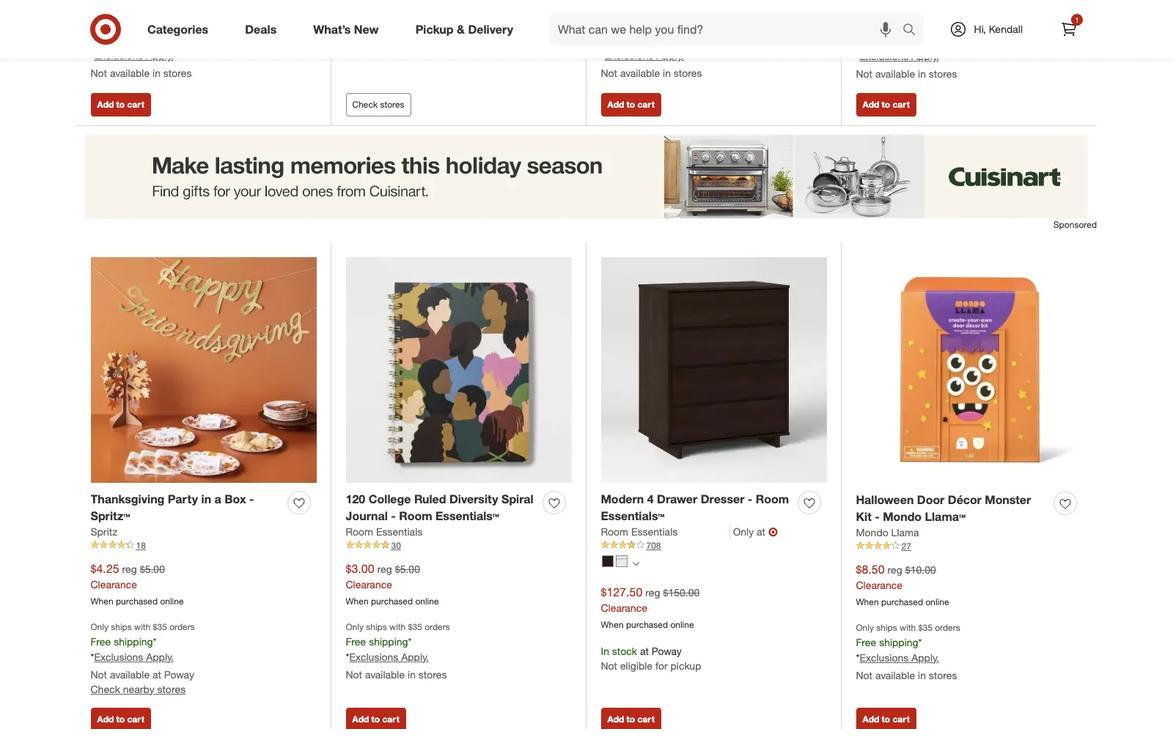 Task type: describe. For each thing, give the bounding box(es) containing it.
modern 4 drawer dresser - room essentials™ link
[[601, 491, 792, 525]]

halloween
[[856, 493, 914, 508]]

only inside only ships with $35 orders free shipping * * exclusions apply. not available at poway check nearby stores
[[91, 622, 109, 633]]

online for $3.00
[[415, 596, 439, 607]]

all colors element
[[633, 560, 639, 568]]

purchased for $4.25
[[116, 596, 158, 607]]

$8.50 reg $10.00 clearance when purchased online
[[856, 562, 949, 608]]

18 link
[[91, 540, 316, 552]]

poway inside only ships with $35 orders free shipping * * exclusions apply. not available at poway check nearby stores
[[164, 669, 194, 681]]

stores inside only ships with $35 orders free shipping * * exclusions apply. not available at poway check nearby stores
[[157, 683, 186, 696]]

thanksgiving party in a box - spritz™
[[91, 492, 254, 524]]

$8.50
[[856, 562, 885, 577]]

2 essentials from the left
[[631, 526, 678, 538]]

$127.50 reg $150.00 clearance when purchased online
[[601, 585, 700, 631]]

18
[[136, 540, 146, 551]]

pickup & delivery
[[416, 22, 513, 36]]

- inside the halloween door décor monster kit - mondo llama™
[[875, 510, 880, 524]]

mondo inside the halloween door décor monster kit - mondo llama™
[[883, 510, 922, 524]]

4
[[647, 492, 654, 507]]

stores inside button
[[380, 99, 405, 110]]

only ships with $35 orders free shipping * * exclusions apply. not available at poway check nearby stores
[[91, 622, 195, 696]]

mondo llama link
[[856, 526, 919, 540]]

at inside shipping not available not available at poway
[[408, 37, 417, 49]]

diversity
[[450, 492, 498, 507]]

monster
[[985, 493, 1031, 508]]

thanksgiving party in a box - spritz™ link
[[91, 491, 282, 525]]

purchased for $127.50
[[626, 620, 668, 631]]

reg for $127.50
[[646, 587, 661, 599]]

clearance for $127.50
[[601, 602, 648, 614]]

search button
[[896, 13, 931, 48]]

30
[[391, 540, 401, 551]]

deals link
[[233, 13, 295, 45]]

27 link
[[856, 540, 1083, 553]]

poway inside in stock at  poway not eligible for pickup
[[652, 645, 682, 658]]

ships inside only ships with $35 orders free shipping * * exclusions apply. not available at poway check nearby stores
[[111, 622, 132, 633]]

when for $3.00
[[346, 596, 369, 607]]

708
[[646, 540, 661, 551]]

a
[[215, 492, 221, 507]]

1 room essentials link from the left
[[346, 525, 423, 540]]

spiral
[[502, 492, 534, 507]]

hi, kendall
[[974, 23, 1023, 35]]

reg for $8.50
[[888, 564, 903, 576]]

modern
[[601, 492, 644, 507]]

at inside in stock at  poway not eligible for pickup
[[640, 645, 649, 658]]

kit
[[856, 510, 872, 524]]

when for $127.50
[[601, 620, 624, 631]]

check nearby stores button
[[91, 682, 186, 697]]

drawer
[[657, 492, 698, 507]]

party
[[168, 492, 198, 507]]

$4.25 reg $5.00 clearance when purchased online
[[91, 562, 184, 607]]

$3.00 reg $5.00 clearance when purchased online
[[346, 562, 439, 607]]

new
[[354, 22, 379, 36]]

shipping inside only ships with $35 orders free shipping * * exclusions apply. not available at poway check nearby stores
[[114, 636, 153, 648]]

in
[[601, 645, 609, 658]]

llama™
[[925, 510, 966, 524]]

120 college ruled diversity spiral journal - room essentials™ link
[[346, 491, 537, 525]]

reg for $3.00
[[377, 563, 392, 576]]

check stores
[[352, 99, 405, 110]]

$35 inside only ships with $35 orders free shipping * * exclusions apply. not available at poway check nearby stores
[[153, 622, 167, 633]]

$4.25
[[91, 562, 119, 576]]

what's new link
[[301, 13, 397, 45]]

room essentials for first the room essentials link
[[346, 526, 423, 538]]

$127.50
[[601, 585, 643, 600]]

hi,
[[974, 23, 986, 35]]

categories
[[147, 22, 208, 36]]

room inside the 120 college ruled diversity spiral journal - room essentials™
[[399, 509, 432, 524]]

dresser
[[701, 492, 745, 507]]

essentials™ inside the 120 college ruled diversity spiral journal - room essentials™
[[436, 509, 499, 524]]

purchased for $3.00
[[371, 596, 413, 607]]

for
[[656, 660, 668, 672]]

$5.00 for $3.00
[[395, 563, 420, 576]]

not inside shipping not available not available at poway
[[346, 37, 362, 49]]

ruled
[[414, 492, 446, 507]]

sponsored
[[1054, 219, 1097, 230]]

deals
[[245, 22, 277, 36]]

college
[[369, 492, 411, 507]]

categories link
[[135, 13, 227, 45]]

what's new
[[313, 22, 379, 36]]

1 link
[[1053, 13, 1085, 45]]

What can we help you find? suggestions appear below search field
[[549, 13, 906, 45]]

$5.00 for $4.25
[[140, 563, 165, 576]]

kendall
[[989, 23, 1023, 35]]

30 link
[[346, 540, 572, 552]]

only inside only at ¬
[[733, 526, 754, 538]]

modern 4 drawer dresser - room essentials™
[[601, 492, 789, 524]]

room inside "modern 4 drawer dresser - room essentials™"
[[756, 492, 789, 507]]

120 college ruled diversity spiral journal - room essentials™
[[346, 492, 534, 524]]

orders inside only ships with $35 orders free shipping * * exclusions apply. not available at poway check nearby stores
[[170, 622, 195, 633]]

not inside only ships with $35 orders free shipping * * exclusions apply. not available at poway check nearby stores
[[91, 669, 107, 681]]

check stores button
[[346, 93, 411, 117]]

white image
[[616, 556, 627, 568]]

in stock at  poway not eligible for pickup
[[601, 645, 701, 672]]

room up white icon
[[601, 526, 629, 538]]

2 room essentials link from the left
[[601, 525, 730, 540]]

pickup & delivery link
[[403, 13, 532, 45]]

not
[[389, 19, 404, 31]]

thanksgiving
[[91, 492, 165, 507]]

spritz link
[[91, 525, 117, 540]]

halloween door décor monster kit - mondo llama™ link
[[856, 492, 1048, 526]]



Task type: locate. For each thing, give the bounding box(es) containing it.
- inside "modern 4 drawer dresser - room essentials™"
[[748, 492, 753, 507]]

room essentials link up 30
[[346, 525, 423, 540]]

- right box
[[249, 492, 254, 507]]

clearance inside '$3.00 reg $5.00 clearance when purchased online'
[[346, 578, 392, 591]]

all colors image
[[633, 561, 639, 568]]

free inside only ships with $35 orders free shipping * * exclusions apply. not available at poway check nearby stores
[[91, 636, 111, 648]]

check
[[352, 99, 378, 110], [91, 683, 120, 696]]

online inside '$3.00 reg $5.00 clearance when purchased online'
[[415, 596, 439, 607]]

poway
[[419, 37, 450, 49], [652, 645, 682, 658], [164, 669, 194, 681]]

thanksgiving party in a box - spritz™ image
[[91, 257, 316, 483], [91, 257, 316, 483]]

exclusions
[[94, 49, 143, 62], [605, 49, 654, 62], [860, 50, 909, 63], [94, 651, 143, 663], [349, 651, 398, 663], [860, 652, 909, 664]]

pickup
[[416, 22, 454, 36]]

$5.00 inside $4.25 reg $5.00 clearance when purchased online
[[140, 563, 165, 576]]

décor
[[948, 493, 982, 508]]

online down 30 link
[[415, 596, 439, 607]]

online for $127.50
[[671, 620, 694, 631]]

online for $4.25
[[160, 596, 184, 607]]

mondo down kit
[[856, 526, 889, 539]]

1 $5.00 from the left
[[140, 563, 165, 576]]

0 horizontal spatial essentials
[[376, 526, 423, 538]]

poway down the pickup
[[419, 37, 450, 49]]

clearance for $8.50
[[856, 579, 903, 592]]

clearance down $8.50 on the bottom of the page
[[856, 579, 903, 592]]

halloween door décor monster kit - mondo llama™
[[856, 493, 1031, 524]]

$3.00
[[346, 562, 374, 576]]

check inside only ships with $35 orders free shipping * * exclusions apply. not available at poway check nearby stores
[[91, 683, 120, 696]]

- inside thanksgiving party in a box - spritz™
[[249, 492, 254, 507]]

0 vertical spatial mondo
[[883, 510, 922, 524]]

clearance for $4.25
[[91, 578, 137, 591]]

when down $4.25
[[91, 596, 113, 607]]

clearance inside $8.50 reg $10.00 clearance when purchased online
[[856, 579, 903, 592]]

1 horizontal spatial $5.00
[[395, 563, 420, 576]]

1 horizontal spatial check
[[352, 99, 378, 110]]

to
[[116, 99, 125, 110], [627, 99, 635, 110], [882, 99, 890, 110], [116, 714, 125, 725], [372, 714, 380, 725], [627, 714, 635, 725], [882, 714, 890, 725]]

room essentials
[[346, 526, 423, 538], [601, 526, 678, 538]]

orders
[[170, 20, 195, 31], [680, 20, 705, 31], [935, 21, 961, 32], [170, 622, 195, 633], [425, 622, 450, 633], [935, 622, 961, 633]]

poway inside shipping not available not available at poway
[[419, 37, 450, 49]]

$5.00 down 18
[[140, 563, 165, 576]]

room essentials link
[[346, 525, 423, 540], [601, 525, 730, 540]]

1 vertical spatial poway
[[652, 645, 682, 658]]

1 horizontal spatial poway
[[419, 37, 450, 49]]

only
[[91, 20, 109, 31], [601, 20, 619, 31], [856, 21, 874, 32], [733, 526, 754, 538], [91, 622, 109, 633], [346, 622, 364, 633], [856, 622, 874, 633]]

&
[[457, 22, 465, 36]]

shipping not available not available at poway
[[346, 19, 450, 49]]

when down $8.50 on the bottom of the page
[[856, 597, 879, 608]]

at inside only ships with $35 orders free shipping * * exclusions apply. not available at poway check nearby stores
[[153, 669, 161, 681]]

- down 'college'
[[391, 509, 396, 524]]

1 horizontal spatial essentials
[[631, 526, 678, 538]]

llama
[[892, 526, 919, 539]]

reg right '$3.00'
[[377, 563, 392, 576]]

purchased for $8.50
[[882, 597, 923, 608]]

eligible
[[620, 660, 653, 672]]

reg
[[122, 563, 137, 576], [377, 563, 392, 576], [888, 564, 903, 576], [646, 587, 661, 599]]

when
[[91, 596, 113, 607], [346, 596, 369, 607], [856, 597, 879, 608], [601, 620, 624, 631]]

not
[[346, 37, 362, 49], [91, 67, 107, 80], [601, 67, 618, 80], [856, 68, 873, 80], [601, 660, 618, 672], [91, 669, 107, 681], [346, 669, 362, 681], [856, 669, 873, 682]]

apply.
[[146, 49, 174, 62], [657, 49, 684, 62], [912, 50, 939, 63], [146, 651, 174, 663], [401, 651, 429, 663], [912, 652, 939, 664]]

online inside $8.50 reg $10.00 clearance when purchased online
[[926, 597, 949, 608]]

clearance inside $127.50 reg $150.00 clearance when purchased online
[[601, 602, 648, 614]]

with inside only ships with $35 orders free shipping * * exclusions apply. not available at poway check nearby stores
[[134, 622, 151, 633]]

journal
[[346, 509, 388, 524]]

halloween door décor monster kit - mondo llama™ image
[[856, 257, 1083, 484], [856, 257, 1083, 484]]

0 vertical spatial check
[[352, 99, 378, 110]]

exclusions apply. link
[[94, 49, 174, 62], [605, 49, 684, 62], [860, 50, 939, 63], [94, 651, 174, 663], [349, 651, 429, 663], [860, 652, 939, 664]]

when inside $4.25 reg $5.00 clearance when purchased online
[[91, 596, 113, 607]]

0 horizontal spatial room essentials
[[346, 526, 423, 538]]

essentials™ down modern
[[601, 509, 665, 524]]

2 essentials™ from the left
[[601, 509, 665, 524]]

essentials™ inside "modern 4 drawer dresser - room essentials™"
[[601, 509, 665, 524]]

advertisement region
[[76, 135, 1097, 219]]

2 $5.00 from the left
[[395, 563, 420, 576]]

at down the pickup
[[408, 37, 417, 49]]

1 room essentials from the left
[[346, 526, 423, 538]]

box
[[225, 492, 246, 507]]

add to cart button
[[91, 93, 151, 117], [601, 93, 661, 117], [856, 93, 917, 117], [91, 708, 151, 730], [346, 708, 406, 730], [601, 708, 661, 730], [856, 708, 917, 730]]

purchased inside $127.50 reg $150.00 clearance when purchased online
[[626, 620, 668, 631]]

room down journal
[[346, 526, 373, 538]]

spritz
[[91, 526, 117, 538]]

check inside button
[[352, 99, 378, 110]]

when down '$3.00'
[[346, 596, 369, 607]]

when for $8.50
[[856, 597, 879, 608]]

clearance inside $4.25 reg $5.00 clearance when purchased online
[[91, 578, 137, 591]]

room up ¬
[[756, 492, 789, 507]]

- right kit
[[875, 510, 880, 524]]

online inside $4.25 reg $5.00 clearance when purchased online
[[160, 596, 184, 607]]

reg right $8.50 on the bottom of the page
[[888, 564, 903, 576]]

0 horizontal spatial essentials™
[[436, 509, 499, 524]]

at left ¬
[[757, 526, 766, 538]]

purchased up in stock at  poway not eligible for pickup
[[626, 620, 668, 631]]

reg left $150.00
[[646, 587, 661, 599]]

room down ruled
[[399, 509, 432, 524]]

1 essentials™ from the left
[[436, 509, 499, 524]]

mondo up llama
[[883, 510, 922, 524]]

reg inside '$3.00 reg $5.00 clearance when purchased online'
[[377, 563, 392, 576]]

available inside only ships with $35 orders free shipping * * exclusions apply. not available at poway check nearby stores
[[110, 669, 150, 681]]

essentials™ down diversity
[[436, 509, 499, 524]]

mondo
[[883, 510, 922, 524], [856, 526, 889, 539]]

search
[[896, 23, 931, 38]]

reg inside $8.50 reg $10.00 clearance when purchased online
[[888, 564, 903, 576]]

27
[[902, 541, 912, 552]]

spritz™
[[91, 509, 130, 524]]

1 horizontal spatial room essentials
[[601, 526, 678, 538]]

when up in at the right bottom of the page
[[601, 620, 624, 631]]

room essentials for first the room essentials link from right
[[601, 526, 678, 538]]

online down $10.00
[[926, 597, 949, 608]]

-
[[249, 492, 254, 507], [748, 492, 753, 507], [391, 509, 396, 524], [875, 510, 880, 524]]

when for $4.25
[[91, 596, 113, 607]]

1 vertical spatial mondo
[[856, 526, 889, 539]]

room essentials up 708
[[601, 526, 678, 538]]

apply. inside only ships with $35 orders free shipping * * exclusions apply. not available at poway check nearby stores
[[146, 651, 174, 663]]

0 horizontal spatial poway
[[164, 669, 194, 681]]

0 horizontal spatial $5.00
[[140, 563, 165, 576]]

free
[[91, 34, 111, 47], [601, 34, 621, 47], [856, 35, 877, 47], [91, 636, 111, 648], [346, 636, 366, 648], [856, 636, 877, 649]]

purchased down $10.00
[[882, 597, 923, 608]]

$5.00 inside '$3.00 reg $5.00 clearance when purchased online'
[[395, 563, 420, 576]]

- right dresser
[[748, 492, 753, 507]]

cart
[[127, 99, 144, 110], [638, 99, 655, 110], [893, 99, 910, 110], [127, 714, 144, 725], [382, 714, 400, 725], [638, 714, 655, 725], [893, 714, 910, 725]]

1 horizontal spatial essentials™
[[601, 509, 665, 524]]

online inside $127.50 reg $150.00 clearance when purchased online
[[671, 620, 694, 631]]

what's
[[313, 22, 351, 36]]

at
[[408, 37, 417, 49], [757, 526, 766, 538], [640, 645, 649, 658], [153, 669, 161, 681]]

room
[[756, 492, 789, 507], [399, 509, 432, 524], [346, 526, 373, 538], [601, 526, 629, 538]]

120 college ruled diversity spiral journal - room essentials™ image
[[346, 257, 572, 483], [346, 257, 572, 483]]

$150.00
[[663, 587, 700, 599]]

2 vertical spatial poway
[[164, 669, 194, 681]]

purchased inside '$3.00 reg $5.00 clearance when purchased online'
[[371, 596, 413, 607]]

exclusions inside only ships with $35 orders free shipping * * exclusions apply. not available at poway check nearby stores
[[94, 651, 143, 663]]

poway up for
[[652, 645, 682, 658]]

add
[[97, 99, 114, 110], [608, 99, 624, 110], [863, 99, 880, 110], [97, 714, 114, 725], [352, 714, 369, 725], [608, 714, 624, 725], [863, 714, 880, 725]]

0 horizontal spatial room essentials link
[[346, 525, 423, 540]]

reg right $4.25
[[122, 563, 137, 576]]

in inside thanksgiving party in a box - spritz™
[[201, 492, 211, 507]]

708 link
[[601, 540, 827, 552]]

when inside $127.50 reg $150.00 clearance when purchased online
[[601, 620, 624, 631]]

online
[[160, 596, 184, 607], [415, 596, 439, 607], [926, 597, 949, 608], [671, 620, 694, 631]]

reg inside $127.50 reg $150.00 clearance when purchased online
[[646, 587, 661, 599]]

nearby
[[123, 683, 154, 696]]

at inside only at ¬
[[757, 526, 766, 538]]

ships
[[111, 20, 132, 31], [621, 20, 642, 31], [877, 21, 897, 32], [111, 622, 132, 633], [366, 622, 387, 633], [877, 622, 897, 633]]

clearance down '$3.00'
[[346, 578, 392, 591]]

online down "18" link
[[160, 596, 184, 607]]

clearance down $127.50
[[601, 602, 648, 614]]

2 horizontal spatial poway
[[652, 645, 682, 658]]

not inside in stock at  poway not eligible for pickup
[[601, 660, 618, 672]]

online for $8.50
[[926, 597, 949, 608]]

¬
[[769, 525, 778, 540]]

- inside the 120 college ruled diversity spiral journal - room essentials™
[[391, 509, 396, 524]]

purchased inside $4.25 reg $5.00 clearance when purchased online
[[116, 596, 158, 607]]

add to cart
[[97, 99, 144, 110], [608, 99, 655, 110], [863, 99, 910, 110], [97, 714, 144, 725], [352, 714, 400, 725], [608, 714, 655, 725], [863, 714, 910, 725]]

1
[[1075, 15, 1079, 24]]

available
[[407, 19, 447, 31], [365, 37, 405, 49], [110, 67, 150, 80], [620, 67, 660, 80], [876, 68, 915, 80], [110, 669, 150, 681], [365, 669, 405, 681], [876, 669, 915, 682]]

$35
[[153, 20, 167, 31], [663, 20, 678, 31], [919, 21, 933, 32], [153, 622, 167, 633], [408, 622, 422, 633], [919, 622, 933, 633]]

door
[[917, 493, 945, 508]]

clearance for $3.00
[[346, 578, 392, 591]]

modern 4 drawer dresser - room essentials™ image
[[601, 257, 827, 483], [601, 257, 827, 483]]

espresso image
[[602, 556, 613, 568]]

2 room essentials from the left
[[601, 526, 678, 538]]

essentials™
[[436, 509, 499, 524], [601, 509, 665, 524]]

stock
[[612, 645, 637, 658]]

purchased inside $8.50 reg $10.00 clearance when purchased online
[[882, 597, 923, 608]]

reg for $4.25
[[122, 563, 137, 576]]

at up eligible
[[640, 645, 649, 658]]

when inside $8.50 reg $10.00 clearance when purchased online
[[856, 597, 879, 608]]

at up nearby
[[153, 669, 161, 681]]

120
[[346, 492, 365, 507]]

essentials up 30
[[376, 526, 423, 538]]

1 horizontal spatial room essentials link
[[601, 525, 730, 540]]

in
[[153, 67, 161, 80], [663, 67, 671, 80], [918, 68, 926, 80], [201, 492, 211, 507], [408, 669, 416, 681], [918, 669, 926, 682]]

essentials up 708
[[631, 526, 678, 538]]

poway up check nearby stores button
[[164, 669, 194, 681]]

0 horizontal spatial check
[[91, 683, 120, 696]]

shipping
[[114, 34, 153, 47], [624, 34, 663, 47], [879, 35, 919, 47], [114, 636, 153, 648], [369, 636, 408, 648], [879, 636, 919, 649]]

purchased down $4.25
[[116, 596, 158, 607]]

purchased down '$3.00'
[[371, 596, 413, 607]]

clearance down $4.25
[[91, 578, 137, 591]]

with
[[134, 20, 151, 31], [645, 20, 661, 31], [900, 21, 916, 32], [134, 622, 151, 633], [389, 622, 406, 633], [900, 622, 916, 633]]

1 vertical spatial check
[[91, 683, 120, 696]]

only ships with $35 orders free shipping * * exclusions apply. not available in stores
[[91, 20, 195, 80], [601, 20, 705, 80], [856, 21, 961, 80], [346, 622, 450, 681], [856, 622, 961, 682]]

online down $150.00
[[671, 620, 694, 631]]

room essentials up 30
[[346, 526, 423, 538]]

mondo llama
[[856, 526, 919, 539]]

room essentials link up 708
[[601, 525, 730, 540]]

$10.00
[[906, 564, 936, 576]]

reg inside $4.25 reg $5.00 clearance when purchased online
[[122, 563, 137, 576]]

only at ¬
[[733, 525, 778, 540]]

essentials
[[376, 526, 423, 538], [631, 526, 678, 538]]

pickup
[[671, 660, 701, 672]]

stores
[[163, 67, 192, 80], [674, 67, 702, 80], [929, 68, 957, 80], [380, 99, 405, 110], [419, 669, 447, 681], [929, 669, 957, 682], [157, 683, 186, 696]]

delivery
[[468, 22, 513, 36]]

when inside '$3.00 reg $5.00 clearance when purchased online'
[[346, 596, 369, 607]]

$5.00 down 30
[[395, 563, 420, 576]]

shipping
[[346, 19, 387, 31]]

0 vertical spatial poway
[[419, 37, 450, 49]]

1 essentials from the left
[[376, 526, 423, 538]]



Task type: vqa. For each thing, say whether or not it's contained in the screenshot.
ONLINE associated with $3.00
yes



